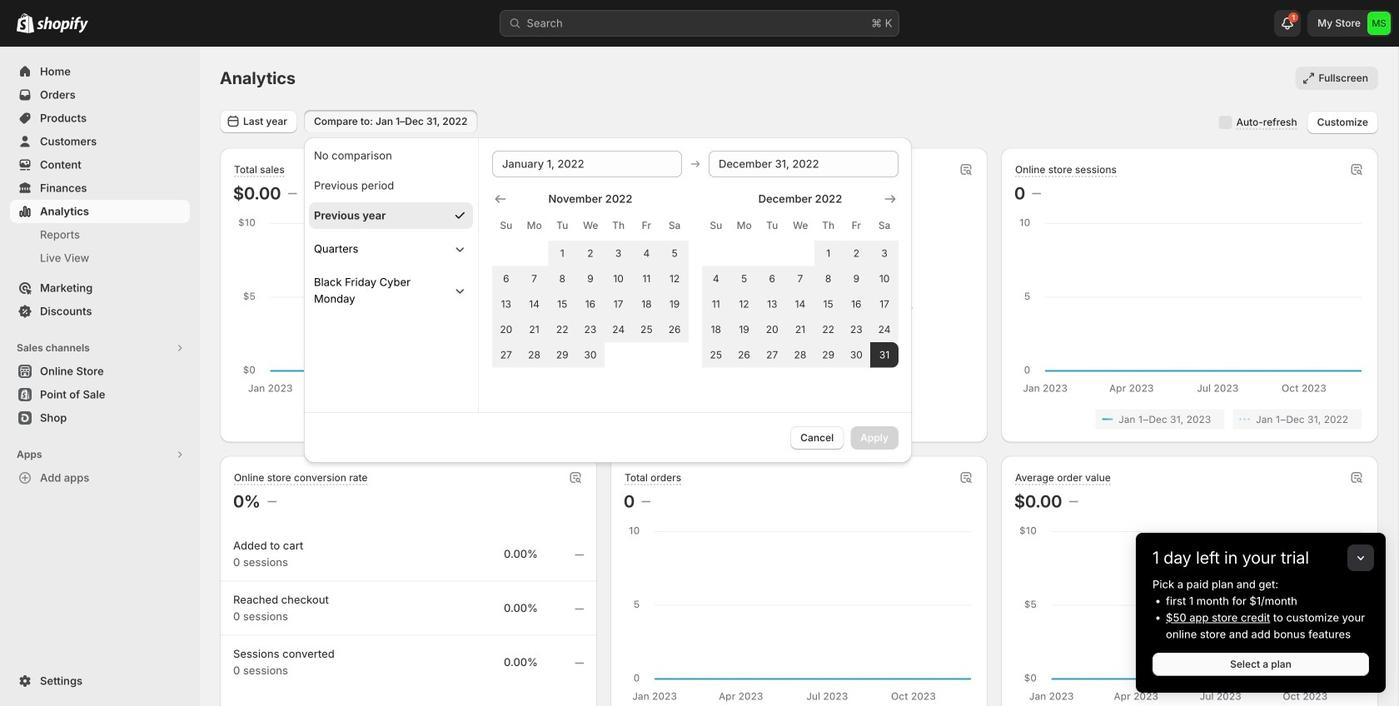 Task type: vqa. For each thing, say whether or not it's contained in the screenshot.
the left 3
no



Task type: locate. For each thing, give the bounding box(es) containing it.
0 horizontal spatial tuesday element
[[548, 211, 576, 241]]

1 horizontal spatial grid
[[702, 191, 899, 368]]

thursday element for wednesday element corresponding to monday element corresponding to first the sunday element from the right
[[814, 211, 843, 241]]

wednesday element
[[576, 211, 605, 241], [786, 211, 814, 241]]

0 horizontal spatial monday element
[[520, 211, 548, 241]]

1 list from the left
[[237, 409, 581, 429]]

2 list from the left
[[1018, 409, 1362, 429]]

thursday element
[[605, 211, 633, 241], [814, 211, 843, 241]]

1 wednesday element from the left
[[576, 211, 605, 241]]

0 horizontal spatial wednesday element
[[576, 211, 605, 241]]

1 tuesday element from the left
[[548, 211, 576, 241]]

sunday element
[[492, 211, 520, 241], [702, 211, 730, 241]]

0 horizontal spatial saturday element
[[661, 211, 689, 241]]

1 horizontal spatial saturday element
[[871, 211, 899, 241]]

1 grid from the left
[[492, 191, 689, 368]]

saturday element
[[661, 211, 689, 241], [871, 211, 899, 241]]

1 horizontal spatial friday element
[[843, 211, 871, 241]]

2 sunday element from the left
[[702, 211, 730, 241]]

1 horizontal spatial monday element
[[730, 211, 758, 241]]

shopify image
[[17, 13, 34, 33], [37, 16, 88, 33]]

1 horizontal spatial yyyy-mm-dd text field
[[709, 151, 899, 177]]

friday element
[[633, 211, 661, 241], [843, 211, 871, 241]]

1 friday element from the left
[[633, 211, 661, 241]]

0 horizontal spatial list
[[237, 409, 581, 429]]

1 horizontal spatial list
[[1018, 409, 1362, 429]]

2 tuesday element from the left
[[758, 211, 786, 241]]

0 horizontal spatial friday element
[[633, 211, 661, 241]]

2 saturday element from the left
[[871, 211, 899, 241]]

saturday element for friday element associated with thursday element related to wednesday element associated with second the sunday element from the right monday element
[[661, 211, 689, 241]]

1 saturday element from the left
[[661, 211, 689, 241]]

monday element for first the sunday element from the right
[[730, 211, 758, 241]]

1 horizontal spatial sunday element
[[702, 211, 730, 241]]

tuesday element
[[548, 211, 576, 241], [758, 211, 786, 241]]

1 horizontal spatial wednesday element
[[786, 211, 814, 241]]

0 horizontal spatial shopify image
[[17, 13, 34, 33]]

friday element for thursday element related to wednesday element associated with second the sunday element from the right monday element
[[633, 211, 661, 241]]

2 thursday element from the left
[[814, 211, 843, 241]]

0 horizontal spatial sunday element
[[492, 211, 520, 241]]

2 grid from the left
[[702, 191, 899, 368]]

0 horizontal spatial thursday element
[[605, 211, 633, 241]]

1 monday element from the left
[[520, 211, 548, 241]]

YYYY-MM-DD text field
[[492, 151, 682, 177], [709, 151, 899, 177]]

grid
[[492, 191, 689, 368], [702, 191, 899, 368]]

2 wednesday element from the left
[[786, 211, 814, 241]]

1 horizontal spatial shopify image
[[37, 16, 88, 33]]

2 monday element from the left
[[730, 211, 758, 241]]

tuesday element for second the sunday element from the right monday element
[[548, 211, 576, 241]]

monday element for second the sunday element from the right
[[520, 211, 548, 241]]

1 horizontal spatial tuesday element
[[758, 211, 786, 241]]

thursday element for wednesday element associated with second the sunday element from the right monday element
[[605, 211, 633, 241]]

0 horizontal spatial yyyy-mm-dd text field
[[492, 151, 682, 177]]

0 horizontal spatial grid
[[492, 191, 689, 368]]

1 thursday element from the left
[[605, 211, 633, 241]]

monday element
[[520, 211, 548, 241], [730, 211, 758, 241]]

1 horizontal spatial thursday element
[[814, 211, 843, 241]]

list
[[237, 409, 581, 429], [1018, 409, 1362, 429]]

2 friday element from the left
[[843, 211, 871, 241]]



Task type: describe. For each thing, give the bounding box(es) containing it.
1 sunday element from the left
[[492, 211, 520, 241]]

wednesday element for monday element corresponding to first the sunday element from the right
[[786, 211, 814, 241]]

my store image
[[1368, 12, 1391, 35]]

friday element for thursday element related to wednesday element corresponding to monday element corresponding to first the sunday element from the right
[[843, 211, 871, 241]]

2 yyyy-mm-dd text field from the left
[[709, 151, 899, 177]]

tuesday element for monday element corresponding to first the sunday element from the right
[[758, 211, 786, 241]]

1 yyyy-mm-dd text field from the left
[[492, 151, 682, 177]]

wednesday element for second the sunday element from the right monday element
[[576, 211, 605, 241]]

saturday element for friday element corresponding to thursday element related to wednesday element corresponding to monday element corresponding to first the sunday element from the right
[[871, 211, 899, 241]]



